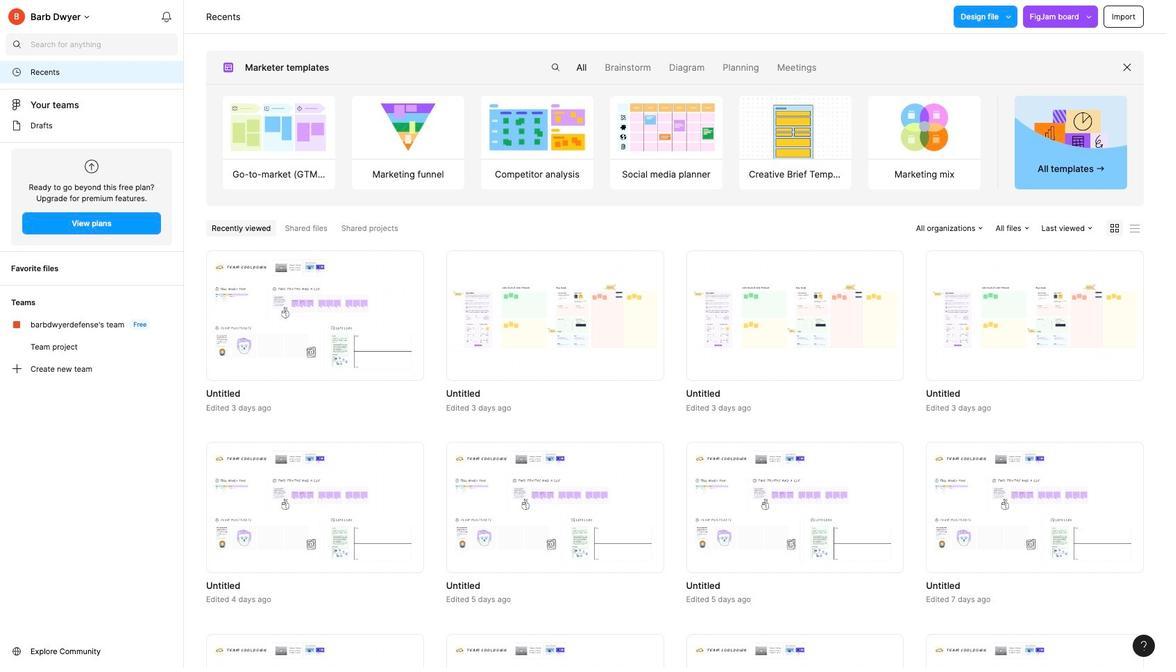 Task type: describe. For each thing, give the bounding box(es) containing it.
competitor analysis image
[[481, 96, 593, 159]]

marketing mix image
[[869, 96, 981, 159]]

marketing funnel image
[[352, 96, 464, 159]]

search 32 image
[[6, 33, 28, 56]]

community 16 image
[[11, 646, 22, 657]]

recent 16 image
[[11, 67, 22, 78]]



Task type: vqa. For each thing, say whether or not it's contained in the screenshot.
dialog
no



Task type: locate. For each thing, give the bounding box(es) containing it.
social media planner image
[[610, 96, 722, 159]]

creative brief template image
[[733, 96, 858, 159]]

file thumbnail image
[[213, 259, 417, 372], [453, 284, 657, 348], [693, 284, 897, 348], [933, 284, 1137, 348], [213, 451, 417, 564], [453, 451, 657, 564], [693, 451, 897, 564], [933, 451, 1137, 564], [213, 643, 417, 668], [453, 643, 657, 668], [693, 643, 897, 668], [933, 643, 1137, 668]]

page 16 image
[[11, 120, 22, 131]]

go-to-market (gtm) strategy image
[[223, 96, 335, 159]]

search 32 image
[[545, 56, 567, 78]]

see all all templates image
[[1035, 109, 1108, 158]]

bell 32 image
[[155, 6, 178, 28]]

Search for anything text field
[[31, 39, 178, 50]]



